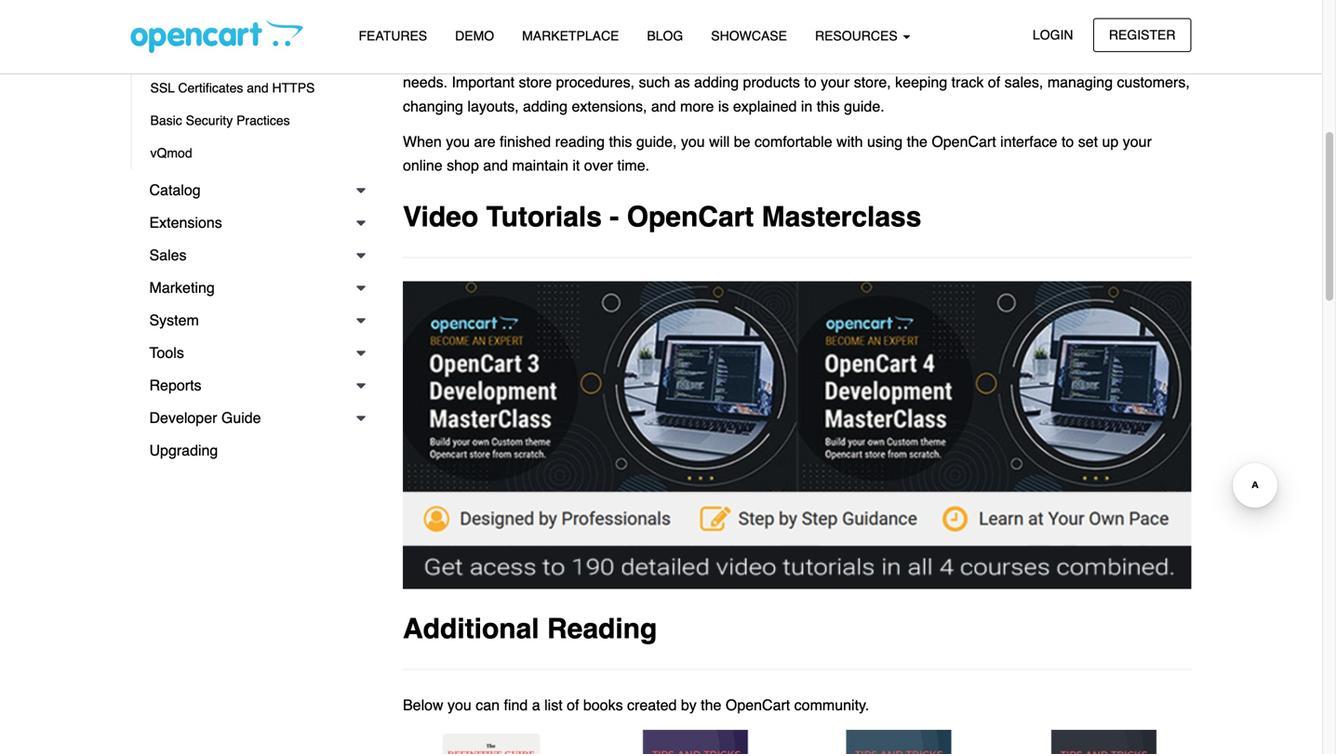 Task type: describe. For each thing, give the bounding box(es) containing it.
-
[[610, 201, 619, 233]]

blog
[[647, 28, 683, 43]]

basic security practices link
[[132, 104, 375, 137]]

moving opencart to a new server
[[150, 15, 349, 30]]

tools link
[[131, 337, 375, 369]]

developer guide link
[[131, 402, 375, 435]]

register link
[[1093, 18, 1192, 52]]

marketing
[[149, 279, 215, 296]]

guide
[[221, 410, 261, 427]]

additional reading
[[403, 613, 657, 646]]

shop
[[447, 157, 479, 174]]

0 horizontal spatial to
[[256, 15, 267, 30]]

sales
[[149, 247, 187, 264]]

masterclass
[[762, 201, 922, 233]]

list
[[545, 697, 563, 714]]

tutorials
[[486, 201, 602, 233]]

catalog
[[149, 181, 201, 199]]

community.
[[795, 697, 870, 714]]

server
[[311, 15, 349, 30]]

additional
[[403, 613, 539, 646]]

ssl certificates and https link
[[132, 72, 375, 104]]

over
[[584, 157, 613, 174]]

time.
[[617, 157, 650, 174]]

reading
[[547, 613, 657, 646]]

ssl
[[150, 81, 175, 95]]

set
[[1078, 133, 1098, 150]]

vqmod
[[150, 146, 192, 161]]

marketing link
[[131, 272, 375, 304]]

and inside when you are finished reading this guide, you will be comfortable with using the opencart interface to set up your online shop and maintain it over time.
[[483, 157, 508, 174]]

security
[[186, 113, 233, 128]]

certificates
[[178, 81, 243, 95]]

upgrading
[[149, 442, 218, 459]]

using
[[867, 133, 903, 150]]

seo
[[150, 48, 178, 63]]

you for find
[[448, 697, 472, 714]]

developer guide
[[149, 410, 261, 427]]

books
[[583, 697, 623, 714]]

0 horizontal spatial and
[[247, 81, 269, 95]]

opencart inside when you are finished reading this guide, you will be comfortable with using the opencart interface to set up your online shop and maintain it over time.
[[932, 133, 996, 150]]

maintain
[[512, 157, 569, 174]]

marketplace link
[[508, 20, 633, 52]]

finished
[[500, 133, 551, 150]]

comfortable
[[755, 133, 833, 150]]

to inside when you are finished reading this guide, you will be comfortable with using the opencart interface to set up your online shop and maintain it over time.
[[1062, 133, 1074, 150]]

interface
[[1001, 133, 1058, 150]]

register
[[1109, 27, 1176, 42]]

tools
[[149, 344, 184, 362]]

by
[[681, 697, 697, 714]]

ssl certificates and https
[[150, 81, 315, 95]]

system link
[[131, 304, 375, 337]]

0 horizontal spatial the
[[701, 697, 722, 714]]

basic security practices
[[150, 113, 290, 128]]

marketplace
[[522, 28, 619, 43]]

login
[[1033, 27, 1074, 42]]

will
[[709, 133, 730, 150]]

the definitive guide to getting started with opencart 2.x for beginners image
[[416, 729, 566, 755]]

you left will
[[681, 133, 705, 150]]

opencart tips and tricks part 3 image
[[620, 729, 771, 755]]

extensions link
[[131, 207, 375, 239]]

be
[[734, 133, 751, 150]]

features
[[359, 28, 427, 43]]



Task type: locate. For each thing, give the bounding box(es) containing it.
opencart
[[196, 15, 252, 30], [932, 133, 996, 150], [627, 201, 754, 233], [726, 697, 790, 714]]

resources link
[[801, 20, 925, 52]]

you
[[446, 133, 470, 150], [681, 133, 705, 150], [448, 697, 472, 714]]

developer
[[149, 410, 217, 427]]

1 vertical spatial and
[[483, 157, 508, 174]]

opencart up keywords
[[196, 15, 252, 30]]

guide,
[[636, 133, 677, 150]]

a left new
[[271, 15, 278, 30]]

find
[[504, 697, 528, 714]]

1 horizontal spatial the
[[907, 133, 928, 150]]

reading
[[555, 133, 605, 150]]

and down are
[[483, 157, 508, 174]]

of
[[567, 697, 579, 714]]

below
[[403, 697, 444, 714]]

showcase
[[711, 28, 787, 43]]

blog link
[[633, 20, 697, 52]]

a left list
[[532, 697, 540, 714]]

seo keywords
[[150, 48, 239, 63]]

can
[[476, 697, 500, 714]]

created
[[627, 697, 677, 714]]

to left set
[[1062, 133, 1074, 150]]

demo link
[[441, 20, 508, 52]]

opencart tips and tricks part 2 image
[[824, 729, 975, 755]]

0 vertical spatial to
[[256, 15, 267, 30]]

resources
[[815, 28, 901, 43]]

1 vertical spatial to
[[1062, 133, 1074, 150]]

1 vertical spatial a
[[532, 697, 540, 714]]

1 vertical spatial the
[[701, 697, 722, 714]]

basic
[[150, 113, 182, 128]]

opencart - open source shopping cart solution image
[[131, 20, 303, 53]]

upgrading link
[[131, 435, 375, 467]]

you up shop
[[446, 133, 470, 150]]

extensions
[[149, 214, 222, 231]]

up
[[1102, 133, 1119, 150]]

catalog link
[[131, 174, 375, 207]]

demo
[[455, 28, 494, 43]]

to
[[256, 15, 267, 30], [1062, 133, 1074, 150]]

1 horizontal spatial to
[[1062, 133, 1074, 150]]

and
[[247, 81, 269, 95], [483, 157, 508, 174]]

0 vertical spatial and
[[247, 81, 269, 95]]

and down the seo keywords link
[[247, 81, 269, 95]]

with
[[837, 133, 863, 150]]

you left can
[[448, 697, 472, 714]]

the
[[907, 133, 928, 150], [701, 697, 722, 714]]

reports
[[149, 377, 202, 394]]

showcase link
[[697, 20, 801, 52]]

0 horizontal spatial a
[[271, 15, 278, 30]]

new
[[281, 15, 307, 30]]

system
[[149, 312, 199, 329]]

practices
[[236, 113, 290, 128]]

keywords
[[181, 48, 239, 63]]

seo keywords link
[[132, 39, 375, 72]]

it
[[573, 157, 580, 174]]

moving
[[150, 15, 192, 30]]

online
[[403, 157, 443, 174]]

when
[[403, 133, 442, 150]]

this
[[609, 133, 632, 150]]

video tutorials - opencart masterclass
[[403, 201, 922, 233]]

are
[[474, 133, 496, 150]]

1 horizontal spatial a
[[532, 697, 540, 714]]

0 vertical spatial the
[[907, 133, 928, 150]]

opencart right by
[[726, 697, 790, 714]]

moving opencart to a new server link
[[132, 7, 375, 39]]

when you are finished reading this guide, you will be comfortable with using the opencart interface to set up your online shop and maintain it over time.
[[403, 133, 1152, 174]]

video
[[403, 201, 479, 233]]

https
[[272, 81, 315, 95]]

the inside when you are finished reading this guide, you will be comfortable with using the opencart interface to set up your online shop and maintain it over time.
[[907, 133, 928, 150]]

features link
[[345, 20, 441, 52]]

vqmod link
[[132, 137, 375, 169]]

reports link
[[131, 369, 375, 402]]

to left new
[[256, 15, 267, 30]]

login link
[[1017, 18, 1089, 52]]

free opencart book image
[[1028, 729, 1179, 755]]

you for finished
[[446, 133, 470, 150]]

below you can find a list of books created by the opencart community.
[[403, 697, 870, 714]]

a
[[271, 15, 278, 30], [532, 697, 540, 714]]

your
[[1123, 133, 1152, 150]]

0 vertical spatial a
[[271, 15, 278, 30]]

1 horizontal spatial and
[[483, 157, 508, 174]]

the right using
[[907, 133, 928, 150]]

opencart left interface
[[932, 133, 996, 150]]

the right by
[[701, 697, 722, 714]]

opencart right -
[[627, 201, 754, 233]]

sales link
[[131, 239, 375, 272]]



Task type: vqa. For each thing, say whether or not it's contained in the screenshot.
'Moving OpenCart to a New Server' LINK
yes



